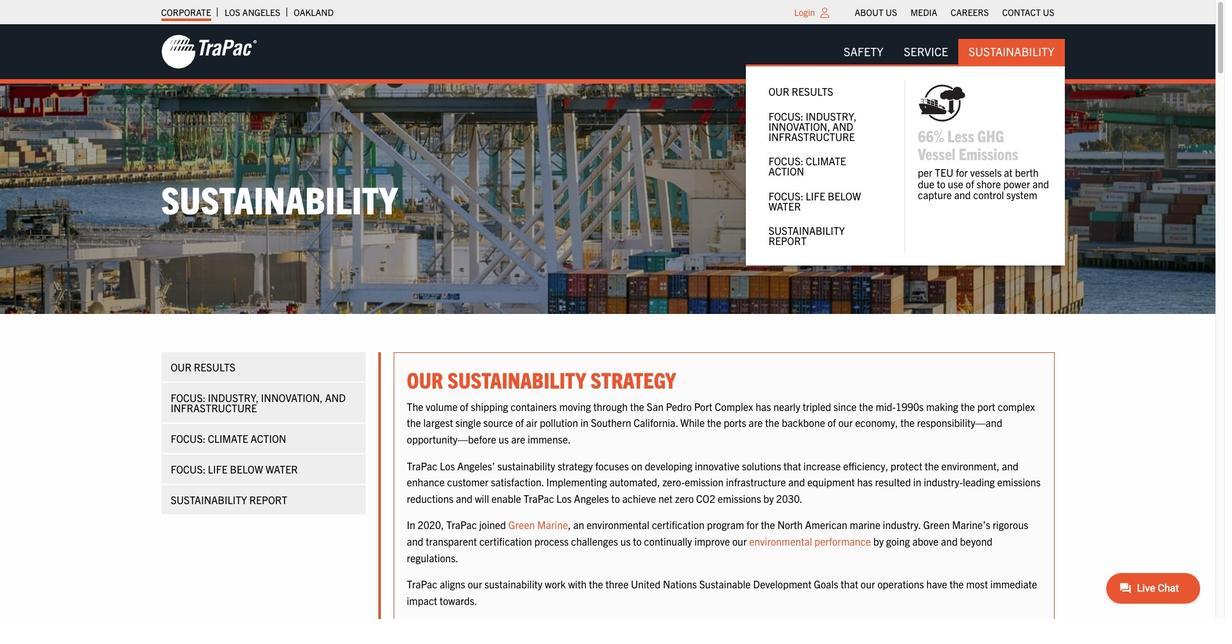 Task type: vqa. For each thing, say whether or not it's contained in the screenshot.
Media Link
yes



Task type: describe. For each thing, give the bounding box(es) containing it.
sustainability report for sustainability report "link" in sustainability 'menu item'
[[769, 224, 845, 247]]

largest
[[424, 417, 453, 429]]

on
[[632, 459, 643, 472]]

infrastructure
[[726, 476, 787, 489]]

immediate
[[991, 578, 1038, 591]]

menu containing 66% less ghg
[[746, 65, 1065, 266]]

oakland link
[[294, 3, 334, 21]]

1 vertical spatial los
[[440, 459, 455, 472]]

trapac up transparent
[[447, 519, 477, 531]]

life inside sustainability 'menu item'
[[806, 189, 826, 202]]

login link
[[795, 6, 816, 18]]

resulted
[[876, 476, 912, 489]]

industry.
[[883, 519, 921, 531]]

sustainability report link inside sustainability 'menu item'
[[759, 218, 892, 253]]

power
[[1004, 177, 1031, 190]]

backbone
[[782, 417, 826, 429]]

sustainability inside 'menu item'
[[969, 44, 1055, 59]]

pedro
[[666, 400, 692, 413]]

development
[[754, 578, 812, 591]]

making
[[927, 400, 959, 413]]

focus: industry, innovation, and infrastructure inside sustainability 'menu item'
[[769, 110, 857, 143]]

shore
[[977, 177, 1002, 190]]

the right the have
[[950, 578, 965, 591]]

mid-
[[876, 400, 896, 413]]

menu bar containing 66% less ghg
[[746, 39, 1065, 266]]

for inside , an environmental certification program for the north american marine industry.  green marine's rigorous and transparent certification process challenges us to continually improve our
[[747, 519, 759, 531]]

oakland
[[294, 6, 334, 18]]

our inside the volume of shipping containers moving through the san pedro port complex has nearly tripled since the mid-1990s making the port complex the largest single source of air pollution in southern california. while the ports are the backbone of our economy, the responsibility—and opportunity—before us are immense.
[[839, 417, 853, 429]]

66% less ghg vessel emissions per teu for vessels at berth due to use of shore power and capture and control system
[[918, 125, 1050, 201]]

2020,
[[418, 519, 444, 531]]

sustainable
[[700, 578, 751, 591]]

sustainability link
[[959, 39, 1065, 65]]

0 vertical spatial emissions
[[998, 476, 1041, 489]]

sustainability inside 'menu item'
[[769, 224, 845, 237]]

our for left the our results link
[[171, 360, 192, 373]]

1 horizontal spatial our
[[407, 366, 443, 393]]

by inside by going above and beyond regulations.
[[874, 535, 884, 548]]

has inside trapac los angeles' sustainability strategy focuses on developing innovative solutions that increase efficiency, protect the environment, and enhance customer satisfaction. implementing automated, zero-emission infrastructure and equipment has resulted in industry-leading emissions reductions and will enable trapac los angeles to achieve net zero co2 emissions by 2030.
[[858, 476, 873, 489]]

customer
[[447, 476, 489, 489]]

vessels
[[971, 166, 1002, 179]]

0 horizontal spatial below
[[230, 463, 263, 475]]

for inside 66% less ghg vessel emissions per teu for vessels at berth due to use of shore power and capture and control system
[[956, 166, 968, 179]]

while
[[681, 417, 705, 429]]

the
[[407, 400, 424, 413]]

and inside , an environmental certification program for the north american marine industry.  green marine's rigorous and transparent certification process challenges us to continually improve our
[[407, 535, 424, 548]]

water for rightmost 'focus: life below water' link
[[769, 200, 801, 212]]

zero
[[675, 492, 694, 505]]

enhance
[[407, 476, 445, 489]]

impact
[[407, 594, 438, 607]]

leading
[[963, 476, 996, 489]]

service
[[904, 44, 949, 59]]

satisfaction.
[[491, 476, 544, 489]]

that inside 'trapac aligns our sustainability work with the three united nations sustainable development goals that our operations have the most immediate impact towards.'
[[841, 578, 859, 591]]

the up responsibility—and
[[961, 400, 976, 413]]

sustainability for angeles'
[[498, 459, 556, 472]]

0 horizontal spatial our results link
[[161, 352, 366, 382]]

environmental performance link
[[750, 535, 872, 548]]

in inside trapac los angeles' sustainability strategy focuses on developing innovative solutions that increase efficiency, protect the environment, and enhance customer satisfaction. implementing automated, zero-emission infrastructure and equipment has resulted in industry-leading emissions reductions and will enable trapac los angeles to achieve net zero co2 emissions by 2030.
[[914, 476, 922, 489]]

1 horizontal spatial focus: life below water link
[[759, 183, 892, 218]]

, an environmental certification program for the north american marine industry.  green marine's rigorous and transparent certification process challenges us to continually improve our
[[407, 519, 1029, 548]]

three
[[606, 578, 629, 591]]

report for leftmost sustainability report "link"
[[250, 493, 288, 506]]

water for 'focus: life below water' link to the left
[[266, 463, 298, 475]]

co2
[[697, 492, 716, 505]]

focuses
[[596, 459, 629, 472]]

opportunity—before
[[407, 433, 497, 446]]

has inside the volume of shipping containers moving through the san pedro port complex has nearly tripled since the mid-1990s making the port complex the largest single source of air pollution in southern california. while the ports are the backbone of our economy, the responsibility—and opportunity—before us are immense.
[[756, 400, 772, 413]]

southern
[[591, 417, 632, 429]]

industry-
[[924, 476, 963, 489]]

teu
[[935, 166, 954, 179]]

going
[[887, 535, 911, 548]]

marine
[[538, 519, 568, 531]]

the up the economy,
[[860, 400, 874, 413]]

2 vertical spatial sustainability
[[171, 493, 247, 506]]

0 vertical spatial certification
[[652, 519, 705, 531]]

use
[[948, 177, 964, 190]]

berth
[[1016, 166, 1039, 179]]

corporate image
[[161, 34, 257, 70]]

in 2020, trapac joined green marine
[[407, 519, 568, 531]]

net
[[659, 492, 673, 505]]

and for the leftmost the focus: industry, innovation, and infrastructure link
[[325, 391, 346, 404]]

the down the 1990s
[[901, 417, 915, 429]]

california.
[[634, 417, 678, 429]]

1 horizontal spatial focus: industry, innovation, and infrastructure link
[[759, 104, 892, 149]]

the left san
[[630, 400, 645, 413]]

zero-
[[663, 476, 685, 489]]

service link
[[894, 39, 959, 65]]

ports
[[724, 417, 747, 429]]

the down the nearly
[[766, 417, 780, 429]]

developing
[[645, 459, 693, 472]]

our inside , an environmental certification program for the north american marine industry.  green marine's rigorous and transparent certification process challenges us to continually improve our
[[733, 535, 747, 548]]

capture
[[918, 189, 952, 201]]

environmental performance
[[750, 535, 872, 548]]

1 vertical spatial emissions
[[718, 492, 762, 505]]

0 horizontal spatial sustainability report link
[[161, 485, 366, 514]]

emissions
[[959, 143, 1019, 163]]

source
[[484, 417, 513, 429]]

us for about us
[[886, 6, 898, 18]]

nearly
[[774, 400, 801, 413]]

rigorous
[[993, 519, 1029, 531]]

0 horizontal spatial life
[[208, 463, 228, 475]]

our results for left the our results link
[[171, 360, 236, 373]]

0 horizontal spatial focus: life below water link
[[161, 454, 366, 484]]

process
[[535, 535, 569, 548]]

vessel
[[918, 143, 956, 163]]

improve
[[695, 535, 730, 548]]

0 horizontal spatial climate
[[208, 432, 248, 445]]

marine's
[[953, 519, 991, 531]]

media
[[911, 6, 938, 18]]

focus: life below water for 'focus: life below water' link to the left
[[171, 463, 298, 475]]

of left air
[[516, 417, 524, 429]]

san
[[647, 400, 664, 413]]

0 horizontal spatial focus: industry, innovation, and infrastructure
[[171, 391, 346, 414]]

1 horizontal spatial environmental
[[750, 535, 813, 548]]

of inside 66% less ghg vessel emissions per teu for vessels at berth due to use of shore power and capture and control system
[[966, 177, 975, 190]]

2 horizontal spatial los
[[557, 492, 572, 505]]

sustainability report for leftmost sustainability report "link"
[[171, 493, 288, 506]]

an
[[574, 519, 585, 531]]

,
[[568, 519, 571, 531]]

infrastructure for rightmost the focus: industry, innovation, and infrastructure link
[[769, 130, 855, 143]]

results for left the our results link
[[194, 360, 236, 373]]

trapac up enhance
[[407, 459, 438, 472]]

to inside 66% less ghg vessel emissions per teu for vessels at berth due to use of shore power and capture and control system
[[937, 177, 946, 190]]

solutions
[[742, 459, 782, 472]]

environmental inside , an environmental certification program for the north american marine industry.  green marine's rigorous and transparent certification process challenges us to continually improve our
[[587, 519, 650, 531]]

automated,
[[610, 476, 660, 489]]

careers link
[[951, 3, 989, 21]]

action inside focus: climate action
[[769, 165, 805, 178]]

in
[[407, 519, 416, 531]]

industry, for the leftmost the focus: industry, innovation, and infrastructure link
[[208, 391, 259, 404]]

the right with
[[589, 578, 604, 591]]

environment,
[[942, 459, 1000, 472]]

since
[[834, 400, 857, 413]]

1 vertical spatial sustainability
[[161, 175, 398, 222]]

menu bar containing about us
[[849, 3, 1062, 21]]

1 horizontal spatial are
[[749, 417, 763, 429]]

trapac inside 'trapac aligns our sustainability work with the three united nations sustainable development goals that our operations have the most immediate impact towards.'
[[407, 578, 438, 591]]

and up 2030.
[[789, 476, 806, 489]]



Task type: locate. For each thing, give the bounding box(es) containing it.
1 vertical spatial focus: life below water
[[171, 463, 298, 475]]

1 vertical spatial sustainability report
[[171, 493, 288, 506]]

0 vertical spatial for
[[956, 166, 968, 179]]

north
[[778, 519, 803, 531]]

goals
[[814, 578, 839, 591]]

sustainability left work
[[485, 578, 543, 591]]

port
[[978, 400, 996, 413]]

ghg
[[978, 125, 1005, 146]]

of right use
[[966, 177, 975, 190]]

1 horizontal spatial that
[[841, 578, 859, 591]]

the inside , an environmental certification program for the north american marine industry.  green marine's rigorous and transparent certification process challenges us to continually improve our
[[761, 519, 776, 531]]

66%
[[918, 125, 945, 146]]

our results inside menu
[[769, 85, 834, 98]]

our results for topmost the our results link
[[769, 85, 834, 98]]

the inside trapac los angeles' sustainability strategy focuses on developing innovative solutions that increase efficiency, protect the environment, and enhance customer satisfaction. implementing automated, zero-emission infrastructure and equipment has resulted in industry-leading emissions reductions and will enable trapac los angeles to achieve net zero co2 emissions by 2030.
[[925, 459, 940, 472]]

0 horizontal spatial los
[[225, 6, 240, 18]]

us inside contact us link
[[1044, 6, 1055, 18]]

us right the contact
[[1044, 6, 1055, 18]]

0 horizontal spatial to
[[612, 492, 620, 505]]

sustainability
[[498, 459, 556, 472], [485, 578, 543, 591]]

1 horizontal spatial innovation,
[[769, 120, 831, 133]]

water inside focus: life below water
[[769, 200, 801, 212]]

our for topmost the our results link
[[769, 85, 790, 98]]

1 vertical spatial sustainability report link
[[161, 485, 366, 514]]

1 vertical spatial focus: industry, innovation, and infrastructure link
[[161, 383, 366, 422]]

0 horizontal spatial focus: industry, innovation, and infrastructure link
[[161, 383, 366, 422]]

and down customer
[[456, 492, 473, 505]]

0 vertical spatial menu bar
[[849, 3, 1062, 21]]

us right challenges
[[621, 535, 631, 548]]

to left achieve
[[612, 492, 620, 505]]

and inside by going above and beyond regulations.
[[942, 535, 958, 548]]

1 horizontal spatial and
[[833, 120, 854, 133]]

results inside menu
[[792, 85, 834, 98]]

industry, inside menu
[[806, 110, 857, 122]]

our results
[[769, 85, 834, 98], [171, 360, 236, 373]]

environmental
[[587, 519, 650, 531], [750, 535, 813, 548]]

focus: life below water inside menu
[[769, 189, 862, 212]]

0 horizontal spatial water
[[266, 463, 298, 475]]

0 vertical spatial water
[[769, 200, 801, 212]]

for right teu
[[956, 166, 968, 179]]

due
[[918, 177, 935, 190]]

above
[[913, 535, 939, 548]]

in down moving
[[581, 417, 589, 429]]

are down source on the bottom left of page
[[511, 433, 526, 446]]

industry,
[[806, 110, 857, 122], [208, 391, 259, 404]]

most
[[967, 578, 989, 591]]

below inside sustainability 'menu item'
[[828, 189, 862, 202]]

us down source on the bottom left of page
[[499, 433, 509, 446]]

trapac
[[407, 459, 438, 472], [524, 492, 554, 505], [447, 519, 477, 531], [407, 578, 438, 591]]

about
[[855, 6, 884, 18]]

complex
[[715, 400, 754, 413]]

sustainability menu item
[[746, 39, 1065, 266]]

focus: industry, innovation, and infrastructure
[[769, 110, 857, 143], [171, 391, 346, 414]]

0 vertical spatial below
[[828, 189, 862, 202]]

green up above
[[924, 519, 950, 531]]

sustainability inside trapac los angeles' sustainability strategy focuses on developing innovative solutions that increase efficiency, protect the environment, and enhance customer satisfaction. implementing automated, zero-emission infrastructure and equipment has resulted in industry-leading emissions reductions and will enable trapac los angeles to achieve net zero co2 emissions by 2030.
[[498, 459, 556, 472]]

us inside about us link
[[886, 6, 898, 18]]

by inside trapac los angeles' sustainability strategy focuses on developing innovative solutions that increase efficiency, protect the environment, and enhance customer satisfaction. implementing automated, zero-emission infrastructure and equipment has resulted in industry-leading emissions reductions and will enable trapac los angeles to achieve net zero co2 emissions by 2030.
[[764, 492, 774, 505]]

protect
[[891, 459, 923, 472]]

moving
[[560, 400, 591, 413]]

0 vertical spatial sustainability
[[969, 44, 1055, 59]]

performance
[[815, 535, 872, 548]]

angeles down implementing
[[574, 492, 609, 505]]

los inside los angeles link
[[225, 6, 240, 18]]

0 horizontal spatial sustainability
[[171, 493, 247, 506]]

0 vertical spatial focus: life below water link
[[759, 183, 892, 218]]

focus: climate action link inside menu
[[759, 149, 892, 183]]

us inside the volume of shipping containers moving through the san pedro port complex has nearly tripled since the mid-1990s making the port complex the largest single source of air pollution in southern california. while the ports are the backbone of our economy, the responsibility—and opportunity—before us are immense.
[[499, 433, 509, 446]]

economy,
[[856, 417, 899, 429]]

innovative
[[695, 459, 740, 472]]

1 vertical spatial for
[[747, 519, 759, 531]]

1 vertical spatial life
[[208, 463, 228, 475]]

that inside trapac los angeles' sustainability strategy focuses on developing innovative solutions that increase efficiency, protect the environment, and enhance customer satisfaction. implementing automated, zero-emission infrastructure and equipment has resulted in industry-leading emissions reductions and will enable trapac los angeles to achieve net zero co2 emissions by 2030.
[[784, 459, 802, 472]]

our left operations
[[861, 578, 876, 591]]

1990s
[[896, 400, 924, 413]]

innovation, for the leftmost the focus: industry, innovation, and infrastructure link
[[261, 391, 323, 404]]

1 vertical spatial focus: climate action
[[171, 432, 286, 445]]

and right power
[[1033, 177, 1050, 190]]

and down in
[[407, 535, 424, 548]]

that left increase
[[784, 459, 802, 472]]

report for sustainability report "link" in sustainability 'menu item'
[[769, 234, 807, 247]]

corporate
[[161, 6, 211, 18]]

report
[[769, 234, 807, 247], [250, 493, 288, 506]]

2 us from the left
[[1044, 6, 1055, 18]]

and for rightmost the focus: industry, innovation, and infrastructure link
[[833, 120, 854, 133]]

0 vertical spatial infrastructure
[[769, 130, 855, 143]]

regulations.
[[407, 551, 459, 564]]

tripled
[[803, 400, 832, 413]]

implementing
[[547, 476, 608, 489]]

environmental up challenges
[[587, 519, 650, 531]]

and inside menu
[[833, 120, 854, 133]]

with
[[568, 578, 587, 591]]

the down port
[[708, 417, 722, 429]]

the volume of shipping containers moving through the san pedro port complex has nearly tripled since the mid-1990s making the port complex the largest single source of air pollution in southern california. while the ports are the backbone of our economy, the responsibility—and opportunity—before us are immense.
[[407, 400, 1036, 446]]

0 vertical spatial focus: life below water
[[769, 189, 862, 212]]

by
[[764, 492, 774, 505], [874, 535, 884, 548]]

los up corporate image
[[225, 6, 240, 18]]

menu bar
[[849, 3, 1062, 21], [746, 39, 1065, 266]]

1 horizontal spatial below
[[828, 189, 862, 202]]

los down implementing
[[557, 492, 572, 505]]

contact us link
[[1003, 3, 1055, 21]]

0 horizontal spatial certification
[[480, 535, 532, 548]]

green right joined
[[509, 519, 535, 531]]

have
[[927, 578, 948, 591]]

0 vertical spatial us
[[499, 433, 509, 446]]

our results link
[[759, 79, 892, 104], [161, 352, 366, 382]]

green inside , an environmental certification program for the north american marine industry.  green marine's rigorous and transparent certification process challenges us to continually improve our
[[924, 519, 950, 531]]

1 vertical spatial us
[[621, 535, 631, 548]]

menu item inside sustainability 'menu item'
[[918, 79, 1053, 201]]

0 vertical spatial industry,
[[806, 110, 857, 122]]

1 vertical spatial sustainability
[[485, 578, 543, 591]]

beyond
[[961, 535, 993, 548]]

angeles left the oakland link
[[243, 6, 280, 18]]

trapac up green marine 'link'
[[524, 492, 554, 505]]

0 vertical spatial report
[[769, 234, 807, 247]]

trapac up "impact"
[[407, 578, 438, 591]]

1 horizontal spatial by
[[874, 535, 884, 548]]

continually
[[644, 535, 693, 548]]

1 vertical spatial action
[[251, 432, 286, 445]]

2 vertical spatial los
[[557, 492, 572, 505]]

the left north
[[761, 519, 776, 531]]

1 vertical spatial innovation,
[[261, 391, 323, 404]]

by down 'infrastructure'
[[764, 492, 774, 505]]

life
[[806, 189, 826, 202], [208, 463, 228, 475]]

focus: life below water link
[[759, 183, 892, 218], [161, 454, 366, 484]]

air
[[526, 417, 538, 429]]

0 horizontal spatial focus: climate action
[[171, 432, 286, 445]]

1 horizontal spatial industry,
[[806, 110, 857, 122]]

1 horizontal spatial life
[[806, 189, 826, 202]]

focus: life below water for rightmost 'focus: life below water' link
[[769, 189, 862, 212]]

1 vertical spatial focus: life below water link
[[161, 454, 366, 484]]

1 green from the left
[[509, 519, 535, 531]]

0 horizontal spatial has
[[756, 400, 772, 413]]

to inside , an environmental certification program for the north american marine industry.  green marine's rigorous and transparent certification process challenges us to continually improve our
[[633, 535, 642, 548]]

infrastructure for the leftmost the focus: industry, innovation, and infrastructure link
[[171, 401, 257, 414]]

emissions
[[998, 476, 1041, 489], [718, 492, 762, 505]]

sustainability up satisfaction.
[[498, 459, 556, 472]]

0 vertical spatial sustainability
[[769, 224, 845, 237]]

light image
[[821, 8, 830, 18]]

0 vertical spatial and
[[833, 120, 854, 133]]

by going above and beyond regulations.
[[407, 535, 993, 564]]

1 horizontal spatial certification
[[652, 519, 705, 531]]

and right the environment,
[[1002, 459, 1019, 472]]

0 vertical spatial focus: industry, innovation, and infrastructure link
[[759, 104, 892, 149]]

sustainability for our
[[485, 578, 543, 591]]

infrastructure
[[769, 130, 855, 143], [171, 401, 257, 414]]

menu item containing 66% less ghg
[[918, 79, 1053, 201]]

enable
[[492, 492, 521, 505]]

1 vertical spatial industry,
[[208, 391, 259, 404]]

0 vertical spatial to
[[937, 177, 946, 190]]

our sustainability strategy
[[407, 366, 676, 393]]

to left continually
[[633, 535, 642, 548]]

that right goals
[[841, 578, 859, 591]]

0 vertical spatial angeles
[[243, 6, 280, 18]]

for right program
[[747, 519, 759, 531]]

2 horizontal spatial our
[[769, 85, 790, 98]]

climate inside focus: climate action
[[806, 155, 847, 167]]

0 vertical spatial environmental
[[587, 519, 650, 531]]

0 horizontal spatial are
[[511, 433, 526, 446]]

the up industry-
[[925, 459, 940, 472]]

environmental down north
[[750, 535, 813, 548]]

has down efficiency,
[[858, 476, 873, 489]]

1 us from the left
[[886, 6, 898, 18]]

focus: industry, innovation, and infrastructure link
[[759, 104, 892, 149], [161, 383, 366, 422]]

efficiency,
[[844, 459, 889, 472]]

1 horizontal spatial sustainability
[[448, 366, 587, 393]]

0 horizontal spatial emissions
[[718, 492, 762, 505]]

climate
[[806, 155, 847, 167], [208, 432, 248, 445]]

and
[[833, 120, 854, 133], [325, 391, 346, 404]]

1 horizontal spatial sustainability report
[[769, 224, 845, 247]]

los up customer
[[440, 459, 455, 472]]

focus: life below water
[[769, 189, 862, 212], [171, 463, 298, 475]]

the down the
[[407, 417, 421, 429]]

report inside sustainability report
[[769, 234, 807, 247]]

0 vertical spatial sustainability
[[498, 459, 556, 472]]

complex
[[998, 400, 1036, 413]]

0 vertical spatial sustainability report
[[769, 224, 845, 247]]

industry, for rightmost the focus: industry, innovation, and infrastructure link
[[806, 110, 857, 122]]

are right ports
[[749, 417, 763, 429]]

1 horizontal spatial focus: climate action
[[769, 155, 847, 178]]

joined
[[480, 519, 506, 531]]

to left use
[[937, 177, 946, 190]]

our down since
[[839, 417, 853, 429]]

media link
[[911, 3, 938, 21]]

certification down joined
[[480, 535, 532, 548]]

0 vertical spatial los
[[225, 6, 240, 18]]

in inside the volume of shipping containers moving through the san pedro port complex has nearly tripled since the mid-1990s making the port complex the largest single source of air pollution in southern california. while the ports are the backbone of our economy, the responsibility—and opportunity—before us are immense.
[[581, 417, 589, 429]]

single
[[456, 417, 481, 429]]

1 horizontal spatial focus: climate action link
[[759, 149, 892, 183]]

per
[[918, 166, 933, 179]]

1 vertical spatial in
[[914, 476, 922, 489]]

and right above
[[942, 535, 958, 548]]

0 horizontal spatial sustainability
[[161, 175, 398, 222]]

nations
[[663, 578, 697, 591]]

our right aligns at the left
[[468, 578, 482, 591]]

trapac los angeles' sustainability strategy focuses on developing innovative solutions that increase efficiency, protect the environment, and enhance customer satisfaction. implementing automated, zero-emission infrastructure and equipment has resulted in industry-leading emissions reductions and will enable trapac los angeles to achieve net zero co2 emissions by 2030.
[[407, 459, 1041, 505]]

sustainability report inside sustainability 'menu item'
[[769, 224, 845, 247]]

by left going
[[874, 535, 884, 548]]

1 vertical spatial menu bar
[[746, 39, 1065, 266]]

our
[[769, 85, 790, 98], [171, 360, 192, 373], [407, 366, 443, 393]]

of down since
[[828, 417, 837, 429]]

pollution
[[540, 417, 578, 429]]

innovation, inside menu
[[769, 120, 831, 133]]

and
[[1033, 177, 1050, 190], [955, 189, 971, 201], [1002, 459, 1019, 472], [789, 476, 806, 489], [456, 492, 473, 505], [407, 535, 424, 548], [942, 535, 958, 548]]

0 horizontal spatial for
[[747, 519, 759, 531]]

1 vertical spatial infrastructure
[[171, 401, 257, 414]]

1 horizontal spatial angeles
[[574, 492, 609, 505]]

0 vertical spatial our results link
[[759, 79, 892, 104]]

innovation, for rightmost the focus: industry, innovation, and infrastructure link
[[769, 120, 831, 133]]

infrastructure inside menu
[[769, 130, 855, 143]]

to inside trapac los angeles' sustainability strategy focuses on developing innovative solutions that increase efficiency, protect the environment, and enhance customer satisfaction. implementing automated, zero-emission infrastructure and equipment has resulted in industry-leading emissions reductions and will enable trapac los angeles to achieve net zero co2 emissions by 2030.
[[612, 492, 620, 505]]

1 vertical spatial our results link
[[161, 352, 366, 382]]

green
[[509, 519, 535, 531], [924, 519, 950, 531]]

angeles inside trapac los angeles' sustainability strategy focuses on developing innovative solutions that increase efficiency, protect the environment, and enhance customer satisfaction. implementing automated, zero-emission infrastructure and equipment has resulted in industry-leading emissions reductions and will enable trapac los angeles to achieve net zero co2 emissions by 2030.
[[574, 492, 609, 505]]

certification up continually
[[652, 519, 705, 531]]

menu
[[746, 65, 1065, 266]]

1 vertical spatial certification
[[480, 535, 532, 548]]

0 horizontal spatial us
[[886, 6, 898, 18]]

strategy
[[558, 459, 593, 472]]

menu item
[[918, 79, 1053, 201]]

and left control
[[955, 189, 971, 201]]

our down program
[[733, 535, 747, 548]]

about us
[[855, 6, 898, 18]]

emission
[[685, 476, 724, 489]]

1 vertical spatial focus: climate action link
[[161, 424, 366, 453]]

1 vertical spatial focus: industry, innovation, and infrastructure
[[171, 391, 346, 414]]

1 vertical spatial our results
[[171, 360, 236, 373]]

program
[[707, 519, 745, 531]]

1 horizontal spatial action
[[769, 165, 805, 178]]

of
[[966, 177, 975, 190], [460, 400, 469, 413], [516, 417, 524, 429], [828, 417, 837, 429]]

has left the nearly
[[756, 400, 772, 413]]

in down protect
[[914, 476, 922, 489]]

0 horizontal spatial that
[[784, 459, 802, 472]]

emissions right leading
[[998, 476, 1041, 489]]

us inside , an environmental certification program for the north american marine industry.  green marine's rigorous and transparent certification process challenges us to continually improve our
[[621, 535, 631, 548]]

0 horizontal spatial by
[[764, 492, 774, 505]]

0 horizontal spatial our
[[171, 360, 192, 373]]

1 vertical spatial environmental
[[750, 535, 813, 548]]

0 vertical spatial climate
[[806, 155, 847, 167]]

american
[[806, 519, 848, 531]]

0 horizontal spatial report
[[250, 493, 288, 506]]

focus: climate action inside sustainability 'menu item'
[[769, 155, 847, 178]]

our inside sustainability 'menu item'
[[769, 85, 790, 98]]

1 horizontal spatial sustainability
[[969, 44, 1055, 59]]

0 horizontal spatial us
[[499, 433, 509, 446]]

us for contact us
[[1044, 6, 1055, 18]]

2030.
[[777, 492, 803, 505]]

challenges
[[571, 535, 619, 548]]

0 horizontal spatial our results
[[171, 360, 236, 373]]

us
[[499, 433, 509, 446], [621, 535, 631, 548]]

1 horizontal spatial us
[[1044, 6, 1055, 18]]

emissions down 'infrastructure'
[[718, 492, 762, 505]]

of up "single" at the left
[[460, 400, 469, 413]]

0 vertical spatial our results
[[769, 85, 834, 98]]

2 horizontal spatial to
[[937, 177, 946, 190]]

0 horizontal spatial sustainability report
[[171, 493, 288, 506]]

sustainability inside 'trapac aligns our sustainability work with the three united nations sustainable development goals that our operations have the most immediate impact towards.'
[[485, 578, 543, 591]]

1 horizontal spatial in
[[914, 476, 922, 489]]

focus: climate action
[[769, 155, 847, 178], [171, 432, 286, 445]]

0 horizontal spatial action
[[251, 432, 286, 445]]

contact
[[1003, 6, 1042, 18]]

aligns
[[440, 578, 466, 591]]

increase
[[804, 459, 841, 472]]

less
[[948, 125, 975, 146]]

results for topmost the our results link
[[792, 85, 834, 98]]

2 green from the left
[[924, 519, 950, 531]]

us right about
[[886, 6, 898, 18]]

1 horizontal spatial our results
[[769, 85, 834, 98]]

1 horizontal spatial our results link
[[759, 79, 892, 104]]

port
[[695, 400, 713, 413]]



